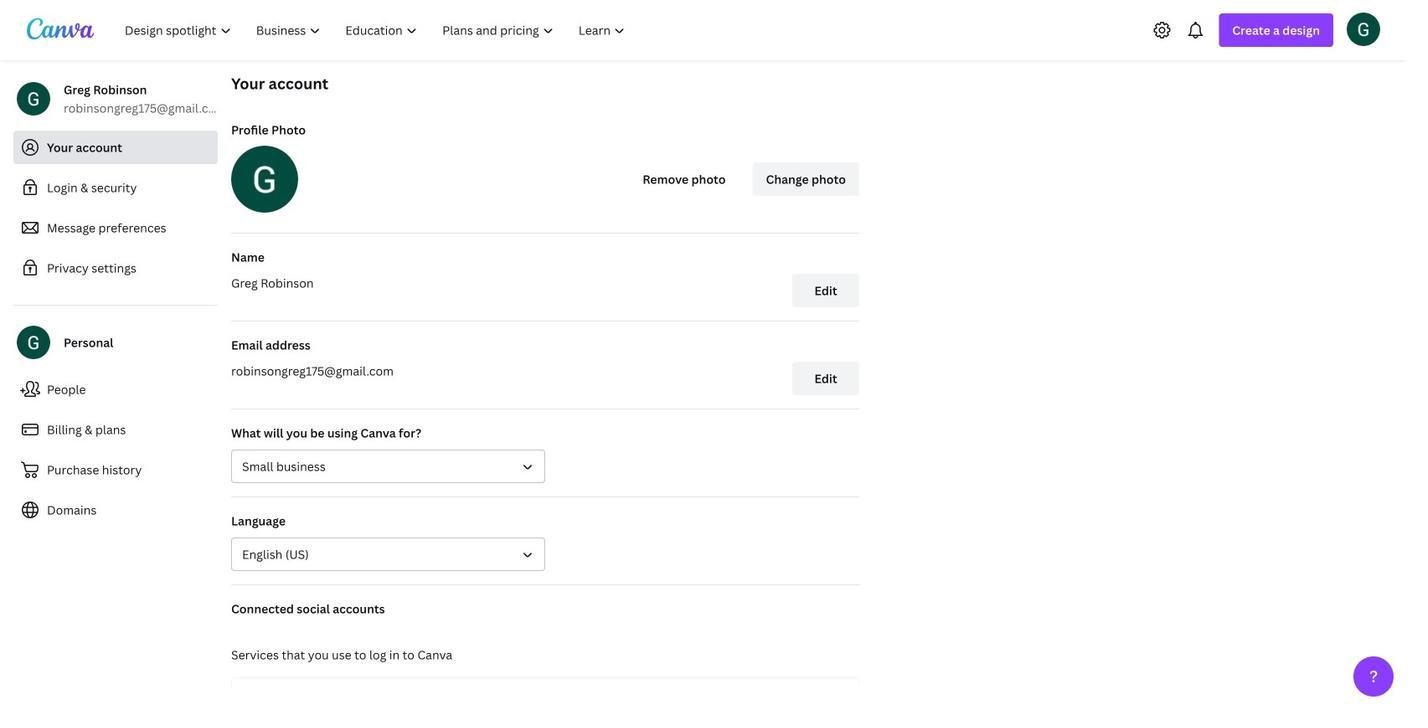 Task type: describe. For each thing, give the bounding box(es) containing it.
greg robinson image
[[1347, 12, 1381, 46]]



Task type: locate. For each thing, give the bounding box(es) containing it.
Language: English (US) button
[[231, 538, 545, 571]]

None button
[[231, 450, 545, 483]]

top level navigation element
[[114, 13, 640, 47]]



Task type: vqa. For each thing, say whether or not it's contained in the screenshot.
Button
yes



